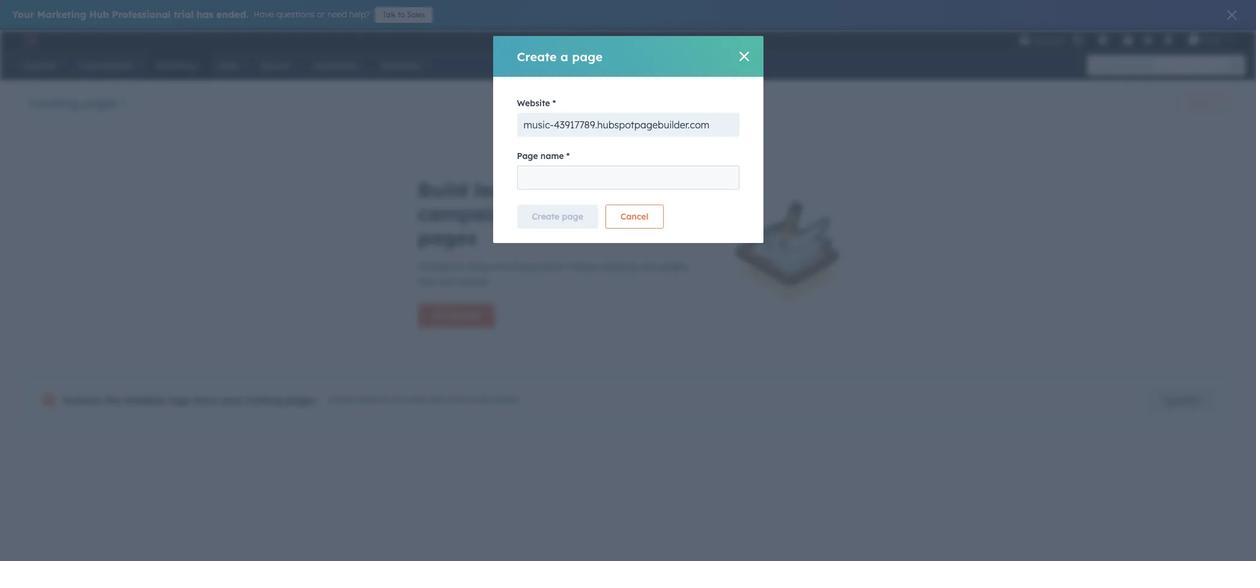Task type: locate. For each thing, give the bounding box(es) containing it.
0 vertical spatial with
[[532, 202, 574, 226]]

landing
[[29, 95, 78, 110]]

pages up hubspot's
[[418, 226, 477, 250]]

1 vertical spatial *
[[567, 151, 570, 162]]

0 horizontal spatial upgrade
[[1033, 36, 1065, 45]]

0 vertical spatial *
[[553, 98, 556, 109]]

0 horizontal spatial pages
[[82, 95, 118, 110]]

marketing
[[37, 8, 86, 20]]

creating
[[599, 261, 637, 273]]

search image
[[1231, 61, 1240, 70]]

2 horizontal spatial pages
[[660, 261, 688, 273]]

*
[[553, 98, 556, 109], [567, 151, 570, 162]]

the
[[105, 395, 121, 407]]

1 horizontal spatial upgrade
[[1164, 395, 1200, 406]]

pages right 'landing'
[[82, 95, 118, 110]]

Page name * text field
[[517, 166, 739, 190]]

starter.
[[492, 395, 521, 406]]

questions
[[276, 9, 315, 20]]

pages.
[[286, 395, 318, 407]]

features
[[395, 395, 427, 406]]

pages inside popup button
[[82, 95, 118, 110]]

suite
[[470, 395, 490, 406]]

page name *
[[517, 151, 570, 162]]

Search HubSpot search field
[[1088, 55, 1235, 76]]

upgrade inside menu
[[1033, 36, 1065, 45]]

upgrade
[[1033, 36, 1065, 45], [1164, 395, 1200, 406]]

create inside 'button'
[[532, 212, 560, 222]]

makes
[[567, 261, 597, 273]]

settings image
[[1143, 35, 1154, 46]]

1 vertical spatial create
[[1188, 99, 1210, 108]]

premium
[[357, 395, 392, 406]]

name
[[541, 151, 564, 162]]

1 horizontal spatial pages
[[418, 226, 477, 250]]

create for create a page
[[517, 49, 557, 64]]

0 vertical spatial close image
[[1228, 10, 1237, 20]]

create left a
[[517, 49, 557, 64]]

lead-
[[474, 178, 525, 202]]

create
[[517, 49, 557, 64], [1188, 99, 1210, 108], [532, 212, 560, 222]]

remove
[[63, 395, 102, 407]]

create a page
[[517, 49, 603, 64]]

1 horizontal spatial with
[[532, 202, 574, 226]]

landing pages button
[[29, 94, 129, 111]]

1 vertical spatial close image
[[739, 52, 749, 61]]

landing right your
[[246, 395, 283, 407]]

need
[[327, 9, 347, 20]]

page
[[572, 49, 603, 64], [562, 212, 583, 222]]

hubspot
[[124, 395, 166, 407]]

build lead-capturing campaigns with landing pages
[[418, 178, 654, 250]]

music
[[1202, 35, 1223, 44]]

2 vertical spatial create
[[532, 212, 560, 222]]

with
[[532, 202, 574, 226], [430, 395, 446, 406]]

create inside popup button
[[1188, 99, 1210, 108]]

create page
[[532, 212, 583, 222]]

calling icon button
[[1068, 32, 1088, 47]]

talk to sales button
[[375, 7, 433, 23]]

1 horizontal spatial landing
[[580, 202, 654, 226]]

0 horizontal spatial *
[[553, 98, 556, 109]]

music-
[[524, 119, 554, 131]]

greg robinson image
[[1189, 34, 1199, 45]]

your
[[12, 8, 34, 20]]

your
[[220, 395, 243, 407]]

close image
[[1228, 10, 1237, 20], [739, 52, 749, 61]]

1 vertical spatial with
[[430, 395, 446, 406]]

help button
[[1118, 30, 1139, 49]]

drop
[[514, 261, 535, 273]]

get
[[433, 311, 448, 322]]

1 vertical spatial page
[[562, 212, 583, 222]]

0 horizontal spatial close image
[[739, 52, 749, 61]]

* right name
[[567, 151, 570, 162]]

0 vertical spatial create
[[517, 49, 557, 64]]

started
[[450, 311, 480, 322]]

page down "capturing"
[[562, 212, 583, 222]]

2 vertical spatial pages
[[660, 261, 688, 273]]

ended.
[[217, 8, 249, 20]]

close image inside the create a page dialog
[[739, 52, 749, 61]]

get started button
[[418, 304, 495, 328]]

unlock premium features with crm suite starter.
[[328, 395, 521, 406]]

pages right new
[[660, 261, 688, 273]]

music button
[[1181, 30, 1241, 49]]

marketplaces image
[[1098, 35, 1109, 46]]

0 vertical spatial page
[[572, 49, 603, 64]]

landing down "page name *" text box
[[580, 202, 654, 226]]

page right a
[[572, 49, 603, 64]]

with up editor
[[532, 202, 574, 226]]

crm
[[449, 395, 467, 406]]

create down search hubspot search field at the right top of page
[[1188, 99, 1210, 108]]

0 vertical spatial upgrade
[[1033, 36, 1065, 45]]

hubspot link
[[14, 32, 45, 47]]

* right website
[[553, 98, 556, 109]]

hubspot's
[[418, 261, 465, 273]]

website *
[[517, 98, 556, 109]]

pages inside build lead-capturing campaigns with landing pages
[[418, 226, 477, 250]]

create down "capturing"
[[532, 212, 560, 222]]

hubspot's drag-and-drop editor makes creating new pages fast and simple.
[[418, 261, 688, 288]]

0 vertical spatial landing
[[580, 202, 654, 226]]

with left crm
[[430, 395, 446, 406]]

0 vertical spatial pages
[[82, 95, 118, 110]]

1 vertical spatial pages
[[418, 226, 477, 250]]

landing
[[580, 202, 654, 226], [246, 395, 283, 407]]

new
[[639, 261, 658, 273]]

from
[[194, 395, 217, 407]]

0 horizontal spatial landing
[[246, 395, 283, 407]]

landing pages banner
[[29, 90, 1228, 118]]

menu
[[1019, 30, 1242, 49]]

pages
[[82, 95, 118, 110], [418, 226, 477, 250], [660, 261, 688, 273]]

1 vertical spatial upgrade
[[1164, 395, 1200, 406]]



Task type: describe. For each thing, give the bounding box(es) containing it.
talk
[[383, 10, 396, 19]]

get started
[[433, 311, 480, 322]]

cancel button
[[606, 205, 664, 229]]

build
[[418, 178, 468, 202]]

talk to sales
[[383, 10, 425, 19]]

search button
[[1225, 55, 1246, 76]]

page
[[517, 151, 538, 162]]

music-43917789.hubspotpagebuilder.com
[[524, 119, 710, 131]]

calling icon image
[[1073, 35, 1083, 46]]

1 horizontal spatial *
[[567, 151, 570, 162]]

and-
[[492, 261, 514, 273]]

upgrade image
[[1020, 35, 1031, 46]]

marketplaces button
[[1091, 30, 1116, 49]]

logo
[[169, 395, 191, 407]]

create page button
[[517, 205, 598, 229]]

and
[[438, 276, 456, 288]]

remove the hubspot logo from your landing pages.
[[63, 395, 318, 407]]

pages inside hubspot's drag-and-drop editor makes creating new pages fast and simple.
[[660, 261, 688, 273]]

have
[[253, 9, 274, 20]]

notifications image
[[1163, 35, 1174, 46]]

create for create
[[1188, 99, 1210, 108]]

a
[[561, 49, 569, 64]]

fast
[[418, 276, 436, 288]]

create button
[[1177, 94, 1228, 113]]

editor
[[537, 261, 564, 273]]

hubspot image
[[22, 32, 36, 47]]

landing pages
[[29, 95, 118, 110]]

43917789.hubspotpagebuilder.com
[[554, 119, 710, 131]]

music-43917789.hubspotpagebuilder.com button
[[517, 113, 739, 137]]

hub
[[89, 8, 109, 20]]

has
[[197, 8, 214, 20]]

campaigns
[[418, 202, 526, 226]]

0 horizontal spatial with
[[430, 395, 446, 406]]

help image
[[1123, 35, 1134, 46]]

notifications button
[[1159, 30, 1179, 49]]

professional
[[112, 8, 171, 20]]

to
[[398, 10, 405, 19]]

settings link
[[1141, 33, 1156, 46]]

sales
[[407, 10, 425, 19]]

landing inside build lead-capturing campaigns with landing pages
[[580, 202, 654, 226]]

help?
[[349, 9, 370, 20]]

create a page dialog
[[493, 36, 764, 243]]

create for create page
[[532, 212, 560, 222]]

website
[[517, 98, 550, 109]]

cancel
[[621, 212, 649, 222]]

unlock
[[328, 395, 355, 406]]

1 vertical spatial landing
[[246, 395, 283, 407]]

menu containing music
[[1019, 30, 1242, 49]]

with inside build lead-capturing campaigns with landing pages
[[532, 202, 574, 226]]

trial
[[174, 8, 194, 20]]

or
[[317, 9, 325, 20]]

your marketing hub professional trial has ended. have questions or need help?
[[12, 8, 370, 20]]

capturing
[[525, 178, 621, 202]]

simple.
[[458, 276, 490, 288]]

1 horizontal spatial close image
[[1228, 10, 1237, 20]]

upgrade link
[[1149, 389, 1215, 413]]

drag-
[[467, 261, 492, 273]]

page inside 'button'
[[562, 212, 583, 222]]



Task type: vqa. For each thing, say whether or not it's contained in the screenshot.
Back button
no



